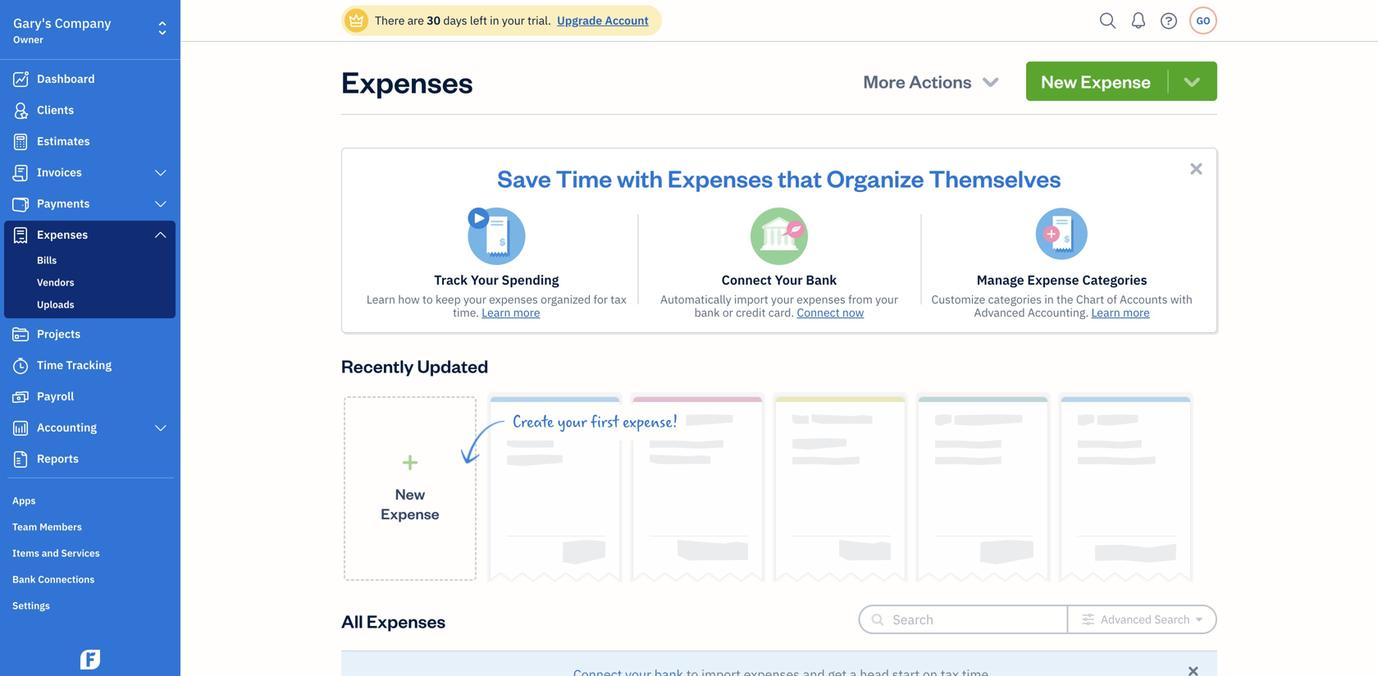 Task type: describe. For each thing, give the bounding box(es) containing it.
settings
[[12, 599, 50, 612]]

keep
[[436, 292, 461, 307]]

to
[[423, 292, 433, 307]]

dashboard image
[[11, 71, 30, 88]]

invoices link
[[4, 158, 176, 188]]

chevrondown image for new expense
[[1181, 70, 1204, 93]]

report image
[[11, 451, 30, 468]]

0 vertical spatial in
[[490, 13, 499, 28]]

clients link
[[4, 96, 176, 126]]

recently updated
[[341, 354, 489, 377]]

learn for track your spending
[[482, 305, 511, 320]]

expenses right all
[[367, 609, 446, 633]]

project image
[[11, 327, 30, 343]]

apps
[[12, 494, 36, 507]]

recently
[[341, 354, 414, 377]]

categories
[[1083, 271, 1148, 288]]

new expense inside button
[[1042, 69, 1151, 93]]

plus image
[[401, 454, 420, 471]]

all expenses
[[341, 609, 446, 633]]

expenses left that
[[668, 162, 773, 193]]

tracking
[[66, 357, 112, 373]]

0 vertical spatial close image
[[1187, 159, 1206, 178]]

vendors link
[[7, 272, 172, 292]]

connect for connect now
[[797, 305, 840, 320]]

customize categories in the chart of accounts with advanced accounting.
[[932, 292, 1193, 320]]

updated
[[417, 354, 489, 377]]

dashboard link
[[4, 65, 176, 94]]

tax
[[611, 292, 627, 307]]

automatically
[[661, 292, 732, 307]]

estimate image
[[11, 134, 30, 150]]

company
[[55, 14, 111, 32]]

credit
[[736, 305, 766, 320]]

accounting
[[37, 420, 97, 435]]

are
[[408, 13, 424, 28]]

categories
[[989, 292, 1042, 307]]

expense!
[[623, 414, 678, 432]]

search image
[[1096, 9, 1122, 33]]

connect your bank image
[[751, 208, 808, 265]]

team members link
[[4, 514, 176, 538]]

payroll link
[[4, 382, 176, 412]]

chevron large down image for accounting
[[153, 422, 168, 435]]

projects link
[[4, 320, 176, 350]]

gary's company owner
[[13, 14, 111, 46]]

1 horizontal spatial bank
[[806, 271, 837, 288]]

chart
[[1077, 292, 1105, 307]]

automatically import your expenses from your bank or credit card.
[[661, 292, 899, 320]]

reports link
[[4, 445, 176, 474]]

how
[[398, 292, 420, 307]]

expense for plus icon
[[381, 504, 440, 523]]

vendors
[[37, 276, 74, 289]]

invoice image
[[11, 165, 30, 181]]

0 vertical spatial time
[[556, 162, 612, 193]]

spending
[[502, 271, 559, 288]]

items and services
[[12, 547, 100, 560]]

time tracking
[[37, 357, 112, 373]]

learn more for spending
[[482, 305, 540, 320]]

1 vertical spatial close image
[[1186, 664, 1201, 676]]

actions
[[909, 69, 972, 93]]

go button
[[1190, 7, 1218, 34]]

dashboard
[[37, 71, 95, 86]]

expense inside button
[[1081, 69, 1151, 93]]

track
[[434, 271, 468, 288]]

the
[[1057, 292, 1074, 307]]

more actions
[[864, 69, 972, 93]]

track your spending
[[434, 271, 559, 288]]

chevrondown image for more actions
[[980, 70, 1002, 93]]

payment image
[[11, 196, 30, 213]]

crown image
[[348, 12, 365, 29]]

payroll
[[37, 389, 74, 404]]

go
[[1197, 14, 1211, 27]]

projects
[[37, 326, 81, 341]]

accounts
[[1120, 292, 1168, 307]]

bills link
[[7, 250, 172, 270]]

organized
[[541, 292, 591, 307]]

accounting.
[[1028, 305, 1089, 320]]

connect now
[[797, 305, 864, 320]]

learn for manage expense categories
[[1092, 305, 1121, 320]]

organize
[[827, 162, 925, 193]]

in inside customize categories in the chart of accounts with advanced accounting.
[[1045, 292, 1054, 307]]

of
[[1107, 292, 1117, 307]]

from
[[849, 292, 873, 307]]

new inside button
[[1042, 69, 1078, 93]]

manage expense categories
[[977, 271, 1148, 288]]

account
[[605, 13, 649, 28]]

connect for connect your bank
[[722, 271, 772, 288]]

connections
[[38, 573, 95, 586]]

expenses inside automatically import your expenses from your bank or credit card.
[[797, 292, 846, 307]]

expense for manage expense categories image
[[1028, 271, 1080, 288]]

uploads link
[[7, 295, 172, 314]]

go to help image
[[1156, 9, 1183, 33]]

new expense button
[[1027, 62, 1218, 101]]

your for connect
[[775, 271, 803, 288]]



Task type: locate. For each thing, give the bounding box(es) containing it.
chart image
[[11, 420, 30, 437]]

themselves
[[929, 162, 1062, 193]]

1 horizontal spatial connect
[[797, 305, 840, 320]]

track your spending image
[[468, 208, 525, 265]]

learn more down track your spending
[[482, 305, 540, 320]]

bank up connect now
[[806, 271, 837, 288]]

connect
[[722, 271, 772, 288], [797, 305, 840, 320]]

chevron large down image inside expenses link
[[153, 228, 168, 241]]

1 vertical spatial in
[[1045, 292, 1054, 307]]

1 vertical spatial new expense
[[381, 484, 440, 523]]

or
[[723, 305, 733, 320]]

chevron large down image up bills link
[[153, 228, 168, 241]]

apps link
[[4, 487, 176, 512]]

1 more from the left
[[513, 305, 540, 320]]

0 horizontal spatial learn
[[367, 292, 396, 307]]

connect left now
[[797, 305, 840, 320]]

learn more for categories
[[1092, 305, 1150, 320]]

members
[[39, 520, 82, 533]]

items
[[12, 547, 39, 560]]

uploads
[[37, 298, 74, 311]]

chevron large down image
[[153, 167, 168, 180], [153, 198, 168, 211], [153, 228, 168, 241], [153, 422, 168, 435]]

customize
[[932, 292, 986, 307]]

in right left
[[490, 13, 499, 28]]

expense
[[1081, 69, 1151, 93], [1028, 271, 1080, 288], [381, 504, 440, 523]]

1 horizontal spatial new
[[1042, 69, 1078, 93]]

more down spending
[[513, 305, 540, 320]]

client image
[[11, 103, 30, 119]]

2 chevron large down image from the top
[[153, 198, 168, 211]]

chevron large down image up payments "link"
[[153, 167, 168, 180]]

chevrondown image
[[980, 70, 1002, 93], [1181, 70, 1204, 93]]

close image
[[1187, 159, 1206, 178], [1186, 664, 1201, 676]]

0 vertical spatial expense
[[1081, 69, 1151, 93]]

new expense down search icon
[[1042, 69, 1151, 93]]

1 horizontal spatial expenses
[[797, 292, 846, 307]]

save
[[498, 162, 551, 193]]

chevrondown image inside new expense button
[[1181, 70, 1204, 93]]

new
[[1042, 69, 1078, 93], [395, 484, 425, 503]]

1 horizontal spatial learn more
[[1092, 305, 1150, 320]]

chevron large down image for payments
[[153, 198, 168, 211]]

expenses down the are
[[341, 62, 473, 101]]

main element
[[0, 0, 222, 676]]

gary's
[[13, 14, 52, 32]]

1 horizontal spatial your
[[775, 271, 803, 288]]

0 horizontal spatial chevrondown image
[[980, 70, 1002, 93]]

left
[[470, 13, 487, 28]]

0 horizontal spatial learn more
[[482, 305, 540, 320]]

chevrondown image right actions
[[980, 70, 1002, 93]]

0 horizontal spatial new expense
[[381, 484, 440, 523]]

30
[[427, 13, 441, 28]]

for
[[594, 292, 608, 307]]

0 horizontal spatial expense
[[381, 504, 440, 523]]

your right from at right top
[[876, 292, 899, 307]]

1 chevron large down image from the top
[[153, 167, 168, 180]]

new expense link
[[344, 396, 477, 581]]

learn more
[[482, 305, 540, 320], [1092, 305, 1150, 320]]

clients
[[37, 102, 74, 117]]

learn right time. on the top of the page
[[482, 305, 511, 320]]

your right keep
[[464, 292, 487, 307]]

bank down items
[[12, 573, 36, 586]]

bills
[[37, 254, 57, 267]]

services
[[61, 547, 100, 560]]

1 horizontal spatial time
[[556, 162, 612, 193]]

0 horizontal spatial expenses
[[489, 292, 538, 307]]

money image
[[11, 389, 30, 405]]

chevron large down image for invoices
[[153, 167, 168, 180]]

expenses down spending
[[489, 292, 538, 307]]

team
[[12, 520, 37, 533]]

estimates link
[[4, 127, 176, 157]]

freshbooks image
[[77, 650, 103, 670]]

3 chevron large down image from the top
[[153, 228, 168, 241]]

there
[[375, 13, 405, 28]]

create your first expense!
[[513, 414, 678, 432]]

expenses inside learn how to keep your expenses organized for tax time.
[[489, 292, 538, 307]]

learn more down categories on the right of the page
[[1092, 305, 1150, 320]]

4 chevron large down image from the top
[[153, 422, 168, 435]]

that
[[778, 162, 822, 193]]

0 horizontal spatial your
[[471, 271, 499, 288]]

first
[[591, 414, 619, 432]]

items and services link
[[4, 540, 176, 565]]

expenses
[[489, 292, 538, 307], [797, 292, 846, 307]]

0 vertical spatial connect
[[722, 271, 772, 288]]

more actions button
[[849, 62, 1017, 101]]

2 vertical spatial expense
[[381, 504, 440, 523]]

0 vertical spatial bank
[[806, 271, 837, 288]]

more
[[513, 305, 540, 320], [1123, 305, 1150, 320]]

your left the trial.
[[502, 13, 525, 28]]

your up automatically import your expenses from your bank or credit card.
[[775, 271, 803, 288]]

1 vertical spatial time
[[37, 357, 63, 373]]

Search text field
[[893, 606, 1041, 633]]

notifications image
[[1126, 4, 1152, 37]]

1 expenses from the left
[[489, 292, 538, 307]]

expenses up bills
[[37, 227, 88, 242]]

bank
[[695, 305, 720, 320]]

1 horizontal spatial expense
[[1028, 271, 1080, 288]]

reports
[[37, 451, 79, 466]]

invoices
[[37, 165, 82, 180]]

new expense down plus icon
[[381, 484, 440, 523]]

0 horizontal spatial with
[[617, 162, 663, 193]]

time right timer image
[[37, 357, 63, 373]]

0 vertical spatial new expense
[[1042, 69, 1151, 93]]

bank inside main element
[[12, 573, 36, 586]]

1 horizontal spatial with
[[1171, 292, 1193, 307]]

expense image
[[11, 227, 30, 244]]

chevrondown image inside the more actions dropdown button
[[980, 70, 1002, 93]]

time right save
[[556, 162, 612, 193]]

expense up the
[[1028, 271, 1080, 288]]

learn
[[367, 292, 396, 307], [482, 305, 511, 320], [1092, 305, 1121, 320]]

0 horizontal spatial more
[[513, 305, 540, 320]]

2 more from the left
[[1123, 305, 1150, 320]]

team members
[[12, 520, 82, 533]]

your down connect your bank
[[771, 292, 794, 307]]

bank
[[806, 271, 837, 288], [12, 573, 36, 586]]

now
[[843, 305, 864, 320]]

accounting link
[[4, 414, 176, 443]]

manage expense categories image
[[1036, 208, 1089, 260]]

create
[[513, 414, 554, 432]]

expense down plus icon
[[381, 504, 440, 523]]

your inside learn how to keep your expenses organized for tax time.
[[464, 292, 487, 307]]

2 horizontal spatial learn
[[1092, 305, 1121, 320]]

2 learn more from the left
[[1092, 305, 1150, 320]]

learn left 'how'
[[367, 292, 396, 307]]

import
[[734, 292, 769, 307]]

your left first
[[558, 414, 587, 432]]

in left the
[[1045, 292, 1054, 307]]

0 vertical spatial with
[[617, 162, 663, 193]]

more right of at top
[[1123, 305, 1150, 320]]

chevrondown image down go dropdown button
[[1181, 70, 1204, 93]]

1 vertical spatial expense
[[1028, 271, 1080, 288]]

payments link
[[4, 190, 176, 219]]

chevron large down image inside accounting link
[[153, 422, 168, 435]]

2 horizontal spatial expense
[[1081, 69, 1151, 93]]

your up learn how to keep your expenses organized for tax time.
[[471, 271, 499, 288]]

learn inside learn how to keep your expenses organized for tax time.
[[367, 292, 396, 307]]

your
[[502, 13, 525, 28], [464, 292, 487, 307], [771, 292, 794, 307], [876, 292, 899, 307], [558, 414, 587, 432]]

advanced
[[975, 305, 1025, 320]]

1 chevrondown image from the left
[[980, 70, 1002, 93]]

and
[[42, 547, 59, 560]]

new expense
[[1042, 69, 1151, 93], [381, 484, 440, 523]]

bank connections link
[[4, 566, 176, 591]]

0 horizontal spatial in
[[490, 13, 499, 28]]

timer image
[[11, 358, 30, 374]]

payments
[[37, 196, 90, 211]]

1 horizontal spatial in
[[1045, 292, 1054, 307]]

0 horizontal spatial bank
[[12, 573, 36, 586]]

in
[[490, 13, 499, 28], [1045, 292, 1054, 307]]

upgrade account link
[[554, 13, 649, 28]]

with inside customize categories in the chart of accounts with advanced accounting.
[[1171, 292, 1193, 307]]

0 vertical spatial new
[[1042, 69, 1078, 93]]

expenses inside main element
[[37, 227, 88, 242]]

time tracking link
[[4, 351, 176, 381]]

time.
[[453, 305, 479, 320]]

more for categories
[[1123, 305, 1150, 320]]

1 vertical spatial new
[[395, 484, 425, 503]]

1 vertical spatial with
[[1171, 292, 1193, 307]]

expenses link
[[4, 221, 176, 250]]

time inside main element
[[37, 357, 63, 373]]

days
[[443, 13, 467, 28]]

1 horizontal spatial chevrondown image
[[1181, 70, 1204, 93]]

1 vertical spatial bank
[[12, 573, 36, 586]]

2 chevrondown image from the left
[[1181, 70, 1204, 93]]

2 expenses from the left
[[797, 292, 846, 307]]

chevron large down image for expenses
[[153, 228, 168, 241]]

2 your from the left
[[775, 271, 803, 288]]

1 your from the left
[[471, 271, 499, 288]]

trial.
[[528, 13, 551, 28]]

save time with expenses that organize themselves
[[498, 162, 1062, 193]]

more
[[864, 69, 906, 93]]

1 horizontal spatial new expense
[[1042, 69, 1151, 93]]

estimates
[[37, 133, 90, 149]]

0 horizontal spatial new
[[395, 484, 425, 503]]

1 horizontal spatial more
[[1123, 305, 1150, 320]]

0 horizontal spatial time
[[37, 357, 63, 373]]

1 learn more from the left
[[482, 305, 540, 320]]

learn how to keep your expenses organized for tax time.
[[367, 292, 627, 320]]

manage
[[977, 271, 1025, 288]]

there are 30 days left in your trial. upgrade account
[[375, 13, 649, 28]]

card.
[[769, 305, 795, 320]]

1 horizontal spatial learn
[[482, 305, 511, 320]]

owner
[[13, 33, 43, 46]]

1 vertical spatial connect
[[797, 305, 840, 320]]

0 horizontal spatial connect
[[722, 271, 772, 288]]

learn down categories on the right of the page
[[1092, 305, 1121, 320]]

all
[[341, 609, 363, 633]]

chevron large down image up expenses link
[[153, 198, 168, 211]]

more for spending
[[513, 305, 540, 320]]

bank connections
[[12, 573, 95, 586]]

connect up import
[[722, 271, 772, 288]]

your for track
[[471, 271, 499, 288]]

expense down search icon
[[1081, 69, 1151, 93]]

expenses left from at right top
[[797, 292, 846, 307]]

chevron large down image inside invoices link
[[153, 167, 168, 180]]

your
[[471, 271, 499, 288], [775, 271, 803, 288]]

chevron large down image up reports link at left
[[153, 422, 168, 435]]



Task type: vqa. For each thing, say whether or not it's contained in the screenshot.
Track
yes



